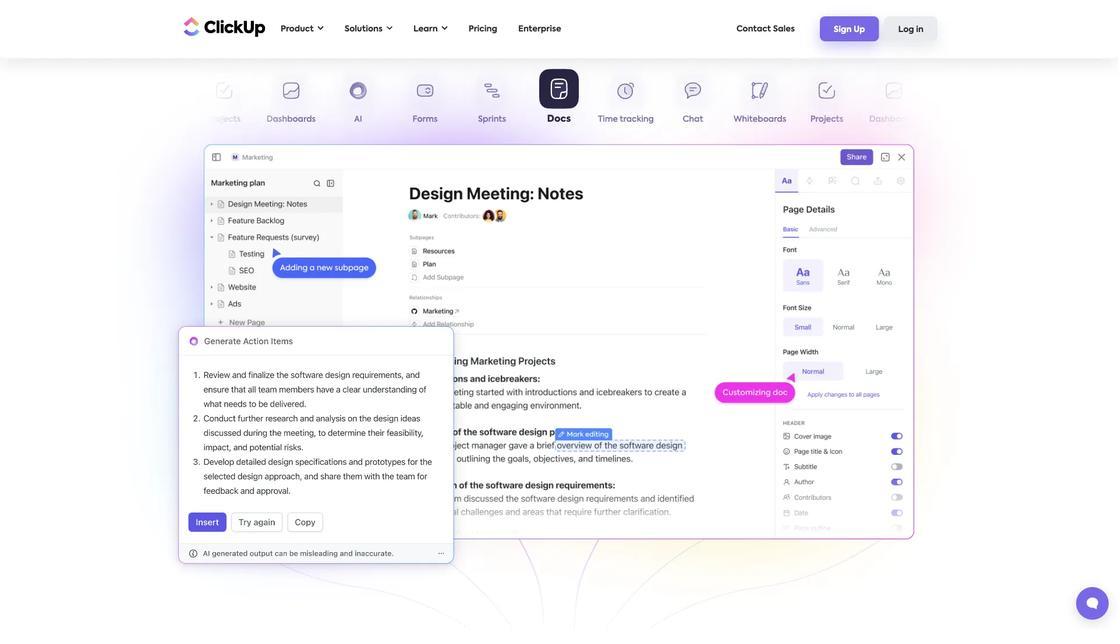 Task type: describe. For each thing, give the bounding box(es) containing it.
sprints button
[[459, 75, 526, 128]]

forms button
[[392, 75, 459, 128]]

1 whiteboards from the left
[[131, 115, 184, 123]]

log in
[[898, 25, 924, 34]]

ai
[[354, 115, 362, 123]]

ai button
[[325, 75, 392, 128]]

time
[[598, 115, 618, 123]]

log in link
[[884, 16, 938, 41]]

sign
[[834, 25, 852, 34]]

sign up button
[[820, 16, 879, 41]]

1 projects from the left
[[208, 115, 241, 123]]

1 whiteboards button from the left
[[124, 75, 191, 128]]

solutions
[[345, 25, 383, 33]]

product button
[[275, 17, 329, 41]]

2 whiteboards button from the left
[[727, 75, 794, 128]]

sign up
[[834, 25, 865, 34]]

contact sales link
[[731, 17, 801, 41]]

learn button
[[408, 17, 454, 41]]

contact
[[737, 25, 771, 33]]

tracking
[[620, 115, 654, 123]]

forms
[[413, 115, 438, 123]]

docs button
[[526, 69, 593, 127]]

2 projects from the left
[[811, 115, 844, 123]]

chat button
[[660, 75, 727, 128]]



Task type: locate. For each thing, give the bounding box(es) containing it.
1 horizontal spatial dashboards
[[869, 115, 919, 123]]

1 dashboards button from the left
[[258, 75, 325, 128]]

0 horizontal spatial projects button
[[191, 75, 258, 128]]

chat
[[683, 115, 703, 123]]

0 horizontal spatial whiteboards
[[131, 115, 184, 123]]

1 horizontal spatial whiteboards button
[[727, 75, 794, 128]]

pricing
[[469, 25, 497, 33]]

projects button
[[191, 75, 258, 128], [794, 75, 861, 128]]

clickup image
[[181, 16, 266, 38]]

dashboards for second dashboards button
[[869, 115, 919, 123]]

1 projects button from the left
[[191, 75, 258, 128]]

1 horizontal spatial whiteboards
[[734, 115, 786, 123]]

time tracking button
[[593, 75, 660, 128]]

product
[[281, 25, 314, 33]]

learn
[[414, 25, 438, 33]]

contact sales
[[737, 25, 795, 33]]

docs
[[547, 114, 571, 123]]

0 horizontal spatial projects
[[208, 115, 241, 123]]

pricing link
[[463, 17, 503, 41]]

sprints
[[478, 115, 506, 123]]

docs image
[[204, 144, 915, 539], [163, 313, 469, 580]]

in
[[916, 25, 924, 34]]

2 dashboards from the left
[[869, 115, 919, 123]]

whiteboards
[[131, 115, 184, 123], [734, 115, 786, 123]]

2 whiteboards from the left
[[734, 115, 786, 123]]

dashboards for second dashboards button from the right
[[267, 115, 316, 123]]

dashboards
[[267, 115, 316, 123], [869, 115, 919, 123]]

time tracking
[[598, 115, 654, 123]]

2 projects button from the left
[[794, 75, 861, 128]]

projects
[[208, 115, 241, 123], [811, 115, 844, 123]]

dashboards button
[[258, 75, 325, 128], [861, 75, 928, 128]]

sales
[[773, 25, 795, 33]]

solutions button
[[339, 17, 398, 41]]

0 horizontal spatial dashboards button
[[258, 75, 325, 128]]

enterprise link
[[513, 17, 567, 41]]

1 horizontal spatial projects
[[811, 115, 844, 123]]

0 horizontal spatial dashboards
[[267, 115, 316, 123]]

log
[[898, 25, 914, 34]]

0 horizontal spatial whiteboards button
[[124, 75, 191, 128]]

1 dashboards from the left
[[267, 115, 316, 123]]

up
[[854, 25, 865, 34]]

2 dashboards button from the left
[[861, 75, 928, 128]]

1 horizontal spatial dashboards button
[[861, 75, 928, 128]]

whiteboards button
[[124, 75, 191, 128], [727, 75, 794, 128]]

1 horizontal spatial projects button
[[794, 75, 861, 128]]

enterprise
[[518, 25, 561, 33]]



Task type: vqa. For each thing, say whether or not it's contained in the screenshot.
2nd Dashboards BUTTON from right
yes



